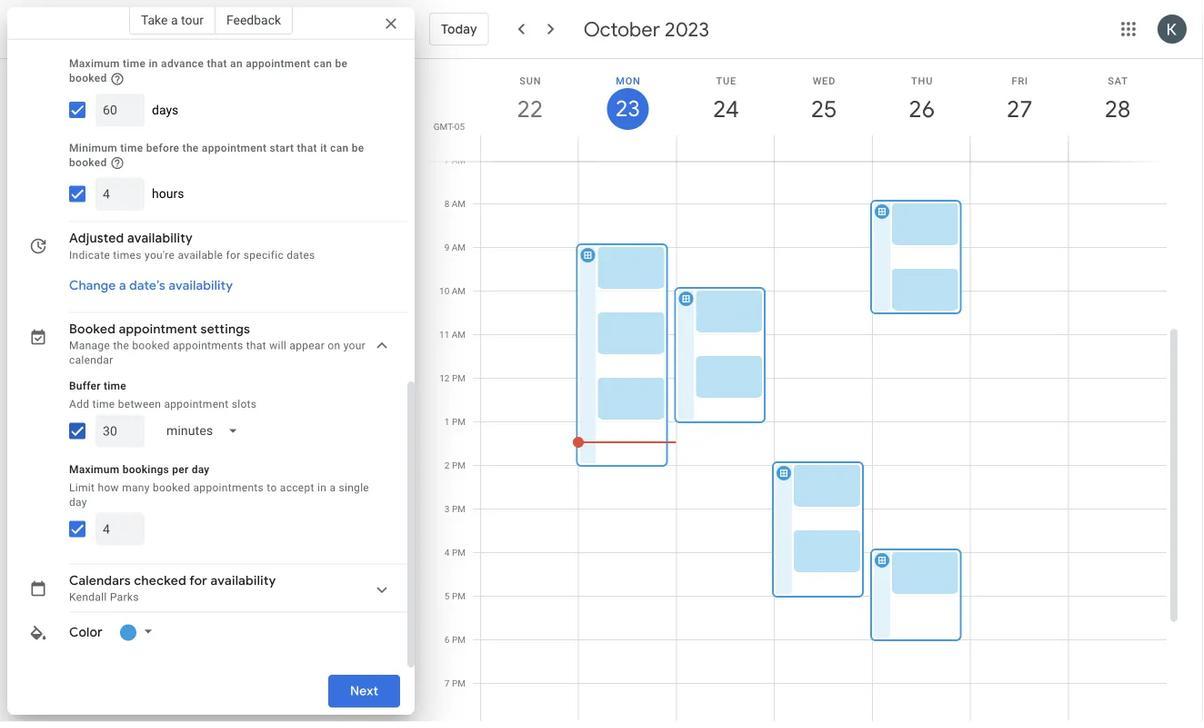 Task type: vqa. For each thing, say whether or not it's contained in the screenshot.
third daily from right
no



Task type: describe. For each thing, give the bounding box(es) containing it.
grid containing 22
[[422, 59, 1181, 723]]

take
[[141, 12, 168, 27]]

gmt-05
[[434, 121, 465, 132]]

6 pm
[[445, 635, 466, 646]]

parks
[[110, 592, 139, 605]]

booked inside maximum time in advance that an appointment can be booked
[[69, 72, 107, 85]]

1 pm
[[445, 417, 466, 428]]

for inside calendars checked for availability kendall parks
[[189, 574, 207, 590]]

gmt-
[[434, 121, 454, 132]]

many
[[122, 482, 150, 495]]

a for change
[[119, 278, 126, 295]]

today
[[441, 21, 477, 37]]

28 column header
[[1068, 59, 1167, 161]]

sat 28
[[1104, 75, 1130, 124]]

your
[[343, 340, 366, 353]]

tue
[[716, 75, 736, 86]]

27
[[1006, 94, 1032, 124]]

availability for for
[[211, 574, 276, 590]]

am for 8 am
[[452, 199, 466, 210]]

appointment inside maximum time in advance that an appointment can be booked
[[246, 58, 311, 70]]

22
[[516, 94, 542, 124]]

1 vertical spatial day
[[69, 497, 87, 509]]

wed 25
[[810, 75, 836, 124]]

manage
[[69, 340, 110, 353]]

3 pm
[[445, 504, 466, 515]]

pm for 7 pm
[[452, 679, 466, 690]]

will
[[269, 340, 287, 353]]

pm for 5 pm
[[452, 592, 466, 602]]

dates
[[287, 249, 315, 262]]

7 pm
[[445, 679, 466, 690]]

28
[[1104, 94, 1130, 124]]

change a date's availability
[[69, 278, 233, 295]]

time for buffer
[[104, 380, 126, 393]]

8 am
[[444, 199, 466, 210]]

that inside maximum time in advance that an appointment can be booked
[[207, 58, 227, 70]]

12 pm
[[439, 373, 466, 384]]

to
[[267, 482, 277, 495]]

the inside minimum time before the appointment start that it can be booked
[[182, 142, 199, 155]]

specific
[[243, 249, 284, 262]]

maximum for maximum time in advance that an appointment can be booked
[[69, 58, 120, 70]]

tue 24
[[712, 75, 738, 124]]

hours
[[152, 187, 184, 202]]

change a date's availability button
[[62, 270, 240, 303]]

tour
[[181, 12, 204, 27]]

buffer
[[69, 380, 101, 393]]

appointment inside "buffer time add time between appointment slots"
[[164, 398, 229, 411]]

days
[[152, 103, 178, 118]]

that inside minimum time before the appointment start that it can be booked
[[297, 142, 317, 155]]

05
[[454, 121, 465, 132]]

calendars
[[69, 574, 131, 590]]

thu
[[911, 75, 933, 86]]

a inside maximum bookings per day limit how many booked appointments to accept in a single day
[[330, 482, 336, 495]]

maximum for maximum bookings per day limit how many booked appointments to accept in a single day
[[69, 464, 119, 477]]

sunday, october 22 element
[[509, 88, 551, 130]]

thu 26
[[908, 75, 934, 124]]

saturday, october 28 element
[[1097, 88, 1139, 130]]

sun
[[519, 75, 541, 86]]

11
[[439, 330, 449, 341]]

pm for 1 pm
[[452, 417, 466, 428]]

am for 7 am
[[452, 155, 466, 166]]

1
[[445, 417, 450, 428]]

calendars checked for availability kendall parks
[[69, 574, 276, 605]]

time for minimum
[[120, 142, 143, 155]]

booked inside booked appointment settings manage the booked appointments that will appear on your calendar
[[132, 340, 170, 353]]

in inside maximum time in advance that an appointment can be booked
[[149, 58, 158, 70]]

times
[[113, 249, 142, 262]]

booked inside maximum bookings per day limit how many booked appointments to accept in a single day
[[153, 482, 190, 495]]

Minimum amount of hours before the start of the appointment that it can be booked number field
[[103, 178, 137, 211]]

mon 23
[[614, 75, 641, 123]]

per
[[172, 464, 189, 477]]

you're
[[145, 249, 175, 262]]

today button
[[429, 7, 489, 51]]

can inside maximum time in advance that an appointment can be booked
[[314, 58, 332, 70]]

appointments inside maximum bookings per day limit how many booked appointments to accept in a single day
[[193, 482, 264, 495]]

accept
[[280, 482, 314, 495]]

12
[[439, 373, 450, 384]]

4 pm
[[445, 548, 466, 559]]

mon
[[616, 75, 641, 86]]

calendar
[[69, 355, 113, 368]]

tuesday, october 24 element
[[705, 88, 747, 130]]

23 column header
[[578, 59, 677, 161]]

time for maximum
[[123, 58, 146, 70]]

how
[[98, 482, 119, 495]]

limit
[[69, 482, 95, 495]]

start
[[270, 142, 294, 155]]

fri 27
[[1006, 75, 1032, 124]]

for inside "adjusted availability indicate times you're available for specific dates"
[[226, 249, 241, 262]]

monday, october 23, today element
[[607, 88, 649, 130]]

appointments inside booked appointment settings manage the booked appointments that will appear on your calendar
[[173, 340, 243, 353]]

take a tour button
[[129, 5, 215, 35]]

7 for 7 pm
[[445, 679, 450, 690]]

october
[[584, 16, 660, 42]]

wednesday, october 25 element
[[803, 88, 845, 130]]

pm for 6 pm
[[452, 635, 466, 646]]

pm for 2 pm
[[452, 461, 466, 472]]

a for take
[[171, 12, 178, 27]]

wed
[[813, 75, 836, 86]]

11 am
[[439, 330, 466, 341]]

2 pm
[[445, 461, 466, 472]]

booked
[[69, 322, 116, 338]]

bookings
[[122, 464, 169, 477]]

am for 11 am
[[452, 330, 466, 341]]



Task type: locate. For each thing, give the bounding box(es) containing it.
maximum inside maximum bookings per day limit how many booked appointments to accept in a single day
[[69, 464, 119, 477]]

take a tour
[[141, 12, 204, 27]]

booked up "buffer time add time between appointment slots"
[[132, 340, 170, 353]]

change
[[69, 278, 116, 295]]

0 vertical spatial that
[[207, 58, 227, 70]]

10
[[439, 286, 449, 297]]

appointment inside booked appointment settings manage the booked appointments that will appear on your calendar
[[119, 322, 197, 338]]

add
[[69, 398, 89, 411]]

it
[[320, 142, 327, 155]]

1 vertical spatial can
[[330, 142, 349, 155]]

color
[[69, 626, 103, 642]]

2023
[[665, 16, 709, 42]]

7 down 6
[[445, 679, 450, 690]]

pm right 1
[[452, 417, 466, 428]]

in inside maximum bookings per day limit how many booked appointments to accept in a single day
[[317, 482, 327, 495]]

single
[[339, 482, 369, 495]]

0 horizontal spatial in
[[149, 58, 158, 70]]

25 column header
[[774, 59, 873, 161]]

1 horizontal spatial for
[[226, 249, 241, 262]]

27 column header
[[970, 59, 1069, 161]]

22 column header
[[480, 59, 579, 161]]

0 vertical spatial appointments
[[173, 340, 243, 353]]

2 horizontal spatial a
[[330, 482, 336, 495]]

0 vertical spatial day
[[192, 464, 210, 477]]

next
[[350, 684, 378, 700]]

booked
[[69, 72, 107, 85], [69, 157, 107, 169], [132, 340, 170, 353], [153, 482, 190, 495]]

a inside button
[[171, 12, 178, 27]]

availability inside change a date's availability button
[[169, 278, 233, 295]]

next button
[[328, 670, 400, 714]]

7 down gmt-05
[[444, 155, 449, 166]]

am right 8
[[452, 199, 466, 210]]

pm for 3 pm
[[452, 504, 466, 515]]

maximum inside maximum time in advance that an appointment can be booked
[[69, 58, 120, 70]]

appointments down settings
[[173, 340, 243, 353]]

appointments left to
[[193, 482, 264, 495]]

be inside minimum time before the appointment start that it can be booked
[[352, 142, 364, 155]]

Buffer time number field
[[103, 416, 137, 448]]

1 horizontal spatial that
[[246, 340, 266, 353]]

the
[[182, 142, 199, 155], [113, 340, 129, 353]]

a left tour
[[171, 12, 178, 27]]

0 vertical spatial be
[[335, 58, 348, 70]]

1 vertical spatial that
[[297, 142, 317, 155]]

0 horizontal spatial that
[[207, 58, 227, 70]]

7 pm from the top
[[452, 635, 466, 646]]

0 vertical spatial the
[[182, 142, 199, 155]]

time right buffer
[[104, 380, 126, 393]]

5 pm
[[445, 592, 466, 602]]

available
[[178, 249, 223, 262]]

checked
[[134, 574, 186, 590]]

5 pm from the top
[[452, 548, 466, 559]]

pm right the 3
[[452, 504, 466, 515]]

pm
[[452, 373, 466, 384], [452, 417, 466, 428], [452, 461, 466, 472], [452, 504, 466, 515], [452, 548, 466, 559], [452, 592, 466, 602], [452, 635, 466, 646], [452, 679, 466, 690]]

booked down minimum
[[69, 157, 107, 169]]

sun 22
[[516, 75, 542, 124]]

availability right checked
[[211, 574, 276, 590]]

1 horizontal spatial be
[[352, 142, 364, 155]]

pm for 4 pm
[[452, 548, 466, 559]]

for right checked
[[189, 574, 207, 590]]

2
[[445, 461, 450, 472]]

0 horizontal spatial day
[[69, 497, 87, 509]]

settings
[[201, 322, 250, 338]]

1 pm from the top
[[452, 373, 466, 384]]

appointment down change a date's availability button
[[119, 322, 197, 338]]

between
[[118, 398, 161, 411]]

thursday, october 26 element
[[901, 88, 943, 130]]

1 horizontal spatial the
[[182, 142, 199, 155]]

8
[[444, 199, 449, 210]]

Maximum days in advance that an appointment can be booked number field
[[103, 94, 137, 127]]

24 column header
[[676, 59, 775, 161]]

day
[[192, 464, 210, 477], [69, 497, 87, 509]]

availability inside calendars checked for availability kendall parks
[[211, 574, 276, 590]]

a left single
[[330, 482, 336, 495]]

minimum
[[69, 142, 117, 155]]

on
[[328, 340, 341, 353]]

2 vertical spatial that
[[246, 340, 266, 353]]

am for 10 am
[[452, 286, 466, 297]]

6 pm from the top
[[452, 592, 466, 602]]

0 horizontal spatial for
[[189, 574, 207, 590]]

23
[[614, 95, 639, 123]]

1 vertical spatial appointments
[[193, 482, 264, 495]]

1 vertical spatial 7
[[445, 679, 450, 690]]

None field
[[152, 416, 253, 448]]

time inside minimum time before the appointment start that it can be booked
[[120, 142, 143, 155]]

Maximum bookings per day number field
[[103, 514, 137, 547]]

a inside button
[[119, 278, 126, 295]]

pm right 5
[[452, 592, 466, 602]]

in left the advance
[[149, 58, 158, 70]]

time inside maximum time in advance that an appointment can be booked
[[123, 58, 146, 70]]

day down limit
[[69, 497, 87, 509]]

booked up maximum days in advance that an appointment can be booked number field
[[69, 72, 107, 85]]

0 vertical spatial 7
[[444, 155, 449, 166]]

3 am from the top
[[452, 242, 466, 253]]

feedback button
[[215, 5, 293, 35]]

0 vertical spatial availability
[[127, 231, 193, 247]]

2 7 from the top
[[445, 679, 450, 690]]

time right "add"
[[92, 398, 115, 411]]

3 pm from the top
[[452, 461, 466, 472]]

feedback
[[226, 12, 281, 27]]

4 am from the top
[[452, 286, 466, 297]]

slots
[[232, 398, 257, 411]]

7 for 7 am
[[444, 155, 449, 166]]

buffer time add time between appointment slots
[[69, 380, 257, 411]]

5 am from the top
[[452, 330, 466, 341]]

minimum time before the appointment start that it can be booked
[[69, 142, 364, 169]]

3
[[445, 504, 450, 515]]

booked inside minimum time before the appointment start that it can be booked
[[69, 157, 107, 169]]

the right manage
[[113, 340, 129, 353]]

1 vertical spatial the
[[113, 340, 129, 353]]

appointment right the an
[[246, 58, 311, 70]]

pm right "4"
[[452, 548, 466, 559]]

pm right 2 on the left bottom
[[452, 461, 466, 472]]

26 column header
[[872, 59, 971, 161]]

pm down 6 pm
[[452, 679, 466, 690]]

time
[[123, 58, 146, 70], [120, 142, 143, 155], [104, 380, 126, 393], [92, 398, 115, 411]]

0 horizontal spatial the
[[113, 340, 129, 353]]

1 horizontal spatial in
[[317, 482, 327, 495]]

0 vertical spatial can
[[314, 58, 332, 70]]

1 vertical spatial be
[[352, 142, 364, 155]]

am right 10
[[452, 286, 466, 297]]

1 maximum from the top
[[69, 58, 120, 70]]

adjusted availability indicate times you're available for specific dates
[[69, 231, 315, 262]]

am down 05
[[452, 155, 466, 166]]

4
[[445, 548, 450, 559]]

before
[[146, 142, 179, 155]]

0 vertical spatial maximum
[[69, 58, 120, 70]]

friday, october 27 element
[[999, 88, 1041, 130]]

1 vertical spatial availability
[[169, 278, 233, 295]]

0 horizontal spatial a
[[119, 278, 126, 295]]

can inside minimum time before the appointment start that it can be booked
[[330, 142, 349, 155]]

grid
[[422, 59, 1181, 723]]

advance
[[161, 58, 204, 70]]

a left the "date's"
[[119, 278, 126, 295]]

appointment
[[246, 58, 311, 70], [202, 142, 267, 155], [119, 322, 197, 338], [164, 398, 229, 411]]

appointment left 'start'
[[202, 142, 267, 155]]

am for 9 am
[[452, 242, 466, 253]]

appear
[[290, 340, 325, 353]]

pm for 12 pm
[[452, 373, 466, 384]]

an
[[230, 58, 243, 70]]

indicate
[[69, 249, 110, 262]]

7 am
[[444, 155, 466, 166]]

time left the advance
[[123, 58, 146, 70]]

in
[[149, 58, 158, 70], [317, 482, 327, 495]]

that left the an
[[207, 58, 227, 70]]

1 vertical spatial maximum
[[69, 464, 119, 477]]

october 2023
[[584, 16, 709, 42]]

2 vertical spatial a
[[330, 482, 336, 495]]

availability inside "adjusted availability indicate times you're available for specific dates"
[[127, 231, 193, 247]]

6
[[445, 635, 450, 646]]

10 am
[[439, 286, 466, 297]]

sat
[[1108, 75, 1128, 86]]

pm right 6
[[452, 635, 466, 646]]

be
[[335, 58, 348, 70], [352, 142, 364, 155]]

0 vertical spatial for
[[226, 249, 241, 262]]

am
[[452, 155, 466, 166], [452, 199, 466, 210], [452, 242, 466, 253], [452, 286, 466, 297], [452, 330, 466, 341]]

for left specific
[[226, 249, 241, 262]]

1 horizontal spatial a
[[171, 12, 178, 27]]

8 pm from the top
[[452, 679, 466, 690]]

appointment inside minimum time before the appointment start that it can be booked
[[202, 142, 267, 155]]

am right 9
[[452, 242, 466, 253]]

4 pm from the top
[[452, 504, 466, 515]]

1 vertical spatial a
[[119, 278, 126, 295]]

can right the it
[[330, 142, 349, 155]]

pm right 12
[[452, 373, 466, 384]]

2 maximum from the top
[[69, 464, 119, 477]]

maximum bookings per day limit how many booked appointments to accept in a single day
[[69, 464, 369, 509]]

1 vertical spatial in
[[317, 482, 327, 495]]

the right before
[[182, 142, 199, 155]]

0 horizontal spatial be
[[335, 58, 348, 70]]

in right accept at the bottom
[[317, 482, 327, 495]]

date's
[[129, 278, 165, 295]]

can up the it
[[314, 58, 332, 70]]

the inside booked appointment settings manage the booked appointments that will appear on your calendar
[[113, 340, 129, 353]]

2 am from the top
[[452, 199, 466, 210]]

booked down per
[[153, 482, 190, 495]]

appointment left slots
[[164, 398, 229, 411]]

1 horizontal spatial day
[[192, 464, 210, 477]]

0 vertical spatial in
[[149, 58, 158, 70]]

that left will
[[246, 340, 266, 353]]

maximum up maximum days in advance that an appointment can be booked number field
[[69, 58, 120, 70]]

adjusted
[[69, 231, 124, 247]]

1 7 from the top
[[444, 155, 449, 166]]

appointments
[[173, 340, 243, 353], [193, 482, 264, 495]]

day right per
[[192, 464, 210, 477]]

maximum
[[69, 58, 120, 70], [69, 464, 119, 477]]

that inside booked appointment settings manage the booked appointments that will appear on your calendar
[[246, 340, 266, 353]]

availability for date's
[[169, 278, 233, 295]]

2 vertical spatial availability
[[211, 574, 276, 590]]

9 am
[[444, 242, 466, 253]]

am right "11"
[[452, 330, 466, 341]]

time left before
[[120, 142, 143, 155]]

9
[[444, 242, 449, 253]]

24
[[712, 94, 738, 124]]

26
[[908, 94, 934, 124]]

availability up you're
[[127, 231, 193, 247]]

2 horizontal spatial that
[[297, 142, 317, 155]]

maximum time in advance that an appointment can be booked
[[69, 58, 348, 85]]

5
[[445, 592, 450, 602]]

0 vertical spatial a
[[171, 12, 178, 27]]

availability down available
[[169, 278, 233, 295]]

that left the it
[[297, 142, 317, 155]]

2 pm from the top
[[452, 417, 466, 428]]

1 am from the top
[[452, 155, 466, 166]]

maximum up limit
[[69, 464, 119, 477]]

1 vertical spatial for
[[189, 574, 207, 590]]

be inside maximum time in advance that an appointment can be booked
[[335, 58, 348, 70]]

a
[[171, 12, 178, 27], [119, 278, 126, 295], [330, 482, 336, 495]]



